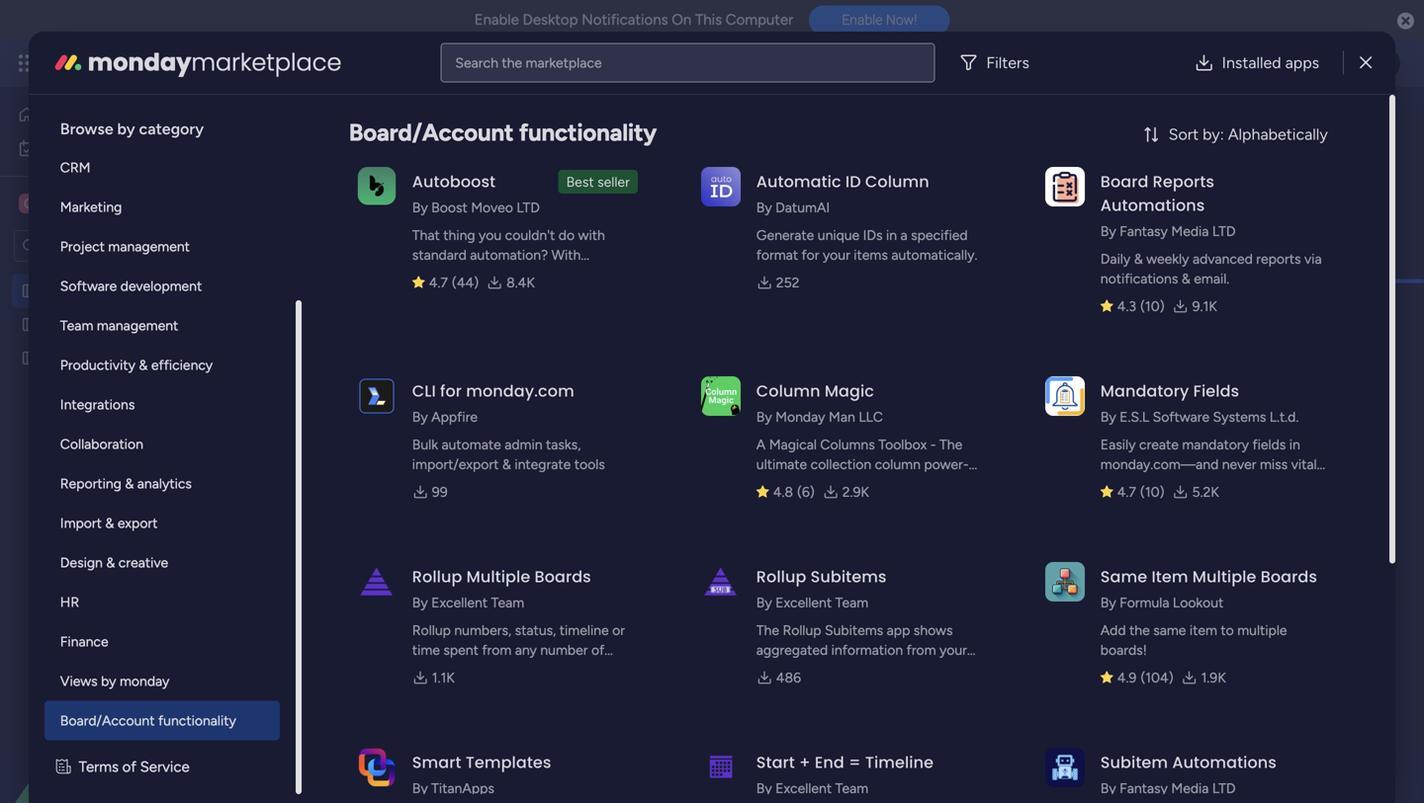 Task type: locate. For each thing, give the bounding box(es) containing it.
crm option
[[44, 148, 280, 187]]

rollup for numbers,
[[412, 623, 451, 639]]

collaboration option
[[44, 425, 280, 464]]

app logo image for column magic
[[701, 377, 741, 416]]

templates
[[466, 752, 551, 774]]

2 multiple from the left
[[1192, 566, 1256, 588]]

see plans image
[[328, 52, 346, 74]]

2 public board image from the top
[[21, 349, 40, 368]]

1 vertical spatial public board image
[[21, 349, 40, 368]]

app logo image for cli for monday.com
[[357, 377, 396, 416]]

february
[[340, 356, 397, 373]]

standard
[[412, 247, 467, 264]]

0 vertical spatial functionality
[[519, 118, 657, 147]]

same
[[1153, 623, 1186, 639]]

1 from from the left
[[482, 642, 512, 659]]

creative up website
[[46, 316, 99, 333]]

1 vertical spatial the
[[756, 623, 779, 639]]

1 vertical spatial functionality
[[158, 713, 236, 730]]

boards up timeline
[[535, 566, 591, 588]]

design & creative option
[[44, 543, 280, 583]]

creative down crm
[[45, 194, 107, 213]]

multiple
[[466, 566, 530, 588], [1192, 566, 1256, 588]]

public board image
[[21, 282, 40, 301], [21, 349, 40, 368]]

by
[[412, 199, 428, 216], [756, 199, 772, 216], [1100, 223, 1116, 240], [412, 409, 428, 426], [756, 409, 772, 426], [1100, 409, 1116, 426], [412, 595, 428, 612], [756, 595, 772, 612], [1100, 595, 1116, 612], [412, 781, 428, 798], [756, 781, 772, 798], [1100, 781, 1116, 798]]

autoboost up boost
[[412, 171, 496, 193]]

1 horizontal spatial column
[[865, 171, 929, 193]]

digital
[[301, 102, 399, 146], [46, 283, 86, 300]]

column right id
[[865, 171, 929, 193]]

1 horizontal spatial marketplace
[[526, 54, 602, 71]]

1 vertical spatial your
[[835, 476, 863, 493]]

media up the weekly
[[1171, 223, 1209, 240]]

1 horizontal spatial to
[[782, 476, 795, 493]]

0 horizontal spatial asset
[[89, 283, 122, 300]]

1 vertical spatial you
[[482, 267, 505, 283]]

integrate
[[1054, 185, 1111, 202]]

from for subitems
[[906, 642, 936, 659]]

functionality inside option
[[158, 713, 236, 730]]

rollup inside rollup multiple boards by excellent team
[[412, 566, 462, 588]]

list box
[[0, 270, 252, 642]]

0 horizontal spatial 4.7
[[429, 274, 448, 291]]

1 horizontal spatial multiple
[[1192, 566, 1256, 588]]

integrations option
[[44, 385, 280, 425]]

1 multiple from the left
[[466, 566, 530, 588]]

to left (6)
[[782, 476, 795, 493]]

99
[[432, 484, 448, 501]]

1 vertical spatial board/account functionality
[[60, 713, 236, 730]]

board/account up this
[[349, 118, 514, 147]]

1 vertical spatial autoboost
[[412, 267, 478, 283]]

(44)
[[452, 274, 479, 291]]

to inside add the same item to multiple boards!
[[1221, 623, 1234, 639]]

0 horizontal spatial functionality
[[158, 713, 236, 730]]

here:
[[579, 150, 610, 167]]

dapulse x slim image
[[1360, 51, 1372, 75]]

by inside the "rollup subitems by excellent team"
[[756, 595, 772, 612]]

- up 'power-'
[[930, 437, 936, 453]]

marketing
[[60, 199, 122, 216]]

1 horizontal spatial enable
[[842, 12, 883, 28]]

management up team management option at the top
[[125, 283, 207, 300]]

collapse board header image
[[1374, 186, 1389, 202]]

rollup subitems by excellent team
[[756, 566, 887, 612]]

your down collection
[[835, 476, 863, 493]]

2 autoboost from the top
[[412, 267, 478, 283]]

option up software development
[[0, 273, 252, 277]]

for up appfire
[[440, 380, 462, 402]]

0 vertical spatial digital asset management (dam)
[[301, 102, 825, 146]]

option down home link
[[12, 133, 240, 164]]

1 enable from the left
[[474, 11, 519, 29]]

enable up search
[[474, 11, 519, 29]]

0 vertical spatial in
[[886, 227, 897, 244]]

(6)
[[797, 484, 815, 501]]

more dots image
[[518, 744, 532, 758], [797, 744, 811, 758], [1076, 744, 1090, 758]]

fantasy inside board reports automations by fantasy media ltd
[[1120, 223, 1168, 240]]

0 horizontal spatial add
[[459, 238, 484, 255]]

productivity & efficiency option
[[44, 346, 280, 385]]

Map field
[[1159, 738, 1209, 764]]

0 vertical spatial creative
[[45, 194, 107, 213]]

2 horizontal spatial the
[[1129, 623, 1150, 639]]

a right ids
[[900, 227, 908, 244]]

creative inside list box
[[46, 316, 99, 333]]

1 vertical spatial of
[[591, 642, 604, 659]]

1 vertical spatial creative
[[46, 316, 99, 333]]

2 enable from the left
[[842, 12, 883, 28]]

add for add the same item to multiple boards!
[[1100, 623, 1126, 639]]

0 horizontal spatial more dots image
[[518, 744, 532, 758]]

0 vertical spatial media
[[1171, 223, 1209, 240]]

from inside rollup numbers, status, timeline or time spent from any number of boards to a higher level.
[[482, 642, 512, 659]]

2 vertical spatial ltd
[[1212, 781, 1236, 798]]

the inside the rollup subitems app shows aggregated information from your subitems into the parent item column.
[[756, 623, 779, 639]]

from
[[482, 642, 512, 659], [906, 642, 936, 659]]

you down automation?
[[482, 267, 505, 283]]

(10)
[[1140, 298, 1165, 315], [1140, 484, 1164, 501]]

excellent up "aggregated"
[[775, 595, 832, 612]]

your inside the rollup subitems app shows aggregated information from your subitems into the parent item column.
[[940, 642, 967, 659]]

website homepage redesign
[[46, 350, 224, 367]]

Search in workspace field
[[42, 235, 165, 258]]

media down the map field on the right bottom of the page
[[1171, 781, 1209, 798]]

0 vertical spatial autoboost
[[412, 171, 496, 193]]

autoboost inside that thing you couldn't do with standard automation? with autoboost you can!
[[412, 267, 478, 283]]

& for export
[[105, 515, 114, 532]]

rollup for subitems
[[756, 566, 806, 588]]

views
[[60, 673, 98, 690]]

1 horizontal spatial digital
[[301, 102, 399, 146]]

0 vertical spatial automations
[[1100, 194, 1205, 217]]

option
[[12, 133, 240, 164], [0, 273, 252, 277]]

add up (44)
[[459, 238, 484, 255]]

0 vertical spatial you
[[479, 227, 502, 244]]

monday marketplace image
[[1204, 53, 1223, 73]]

2 horizontal spatial of
[[591, 642, 604, 659]]

by inside smart templates by titanapps
[[412, 781, 428, 798]]

2 horizontal spatial more dots image
[[1076, 744, 1090, 758]]

2 from from the left
[[906, 642, 936, 659]]

1 public board image from the top
[[21, 282, 40, 301]]

excellent inside the "rollup subitems by excellent team"
[[775, 595, 832, 612]]

0 vertical spatial board/account functionality
[[349, 118, 657, 147]]

1 vertical spatial in
[[1289, 437, 1300, 453]]

0 horizontal spatial digital asset management (dam)
[[46, 283, 251, 300]]

1 horizontal spatial software
[[1153, 409, 1210, 426]]

item inside add the same item to multiple boards!
[[1190, 623, 1217, 639]]

digital up more
[[301, 102, 399, 146]]

automations inside board reports automations by fantasy media ltd
[[1100, 194, 1205, 217]]

data
[[1100, 476, 1128, 493]]

0 horizontal spatial marketplace
[[191, 46, 342, 79]]

from inside the rollup subitems app shows aggregated information from your subitems into the parent item column.
[[906, 642, 936, 659]]

or
[[612, 623, 625, 639]]

add inside popup button
[[459, 238, 484, 255]]

0 vertical spatial a
[[900, 227, 908, 244]]

board/account inside board/account functionality option
[[60, 713, 155, 730]]

rollup for multiple
[[412, 566, 462, 588]]

rollup multiple boards by excellent team
[[412, 566, 591, 612]]

enable for enable now!
[[842, 12, 883, 28]]

multiple up "lookout"
[[1192, 566, 1256, 588]]

the for search
[[502, 54, 522, 71]]

w7
[[361, 390, 378, 403]]

john smith image
[[1369, 47, 1400, 79]]

automations up map region at the right of the page
[[1172, 752, 1277, 774]]

Digital asset management (DAM) field
[[296, 102, 830, 146]]

do
[[559, 227, 575, 244]]

1 vertical spatial fantasy
[[1120, 781, 1168, 798]]

2 vertical spatial to
[[458, 662, 471, 679]]

by inside automatic id column by datumai
[[756, 199, 772, 216]]

work
[[160, 52, 195, 74]]

monday marketplace image
[[52, 47, 84, 79]]

team up numbers,
[[491, 595, 524, 612]]

ids
[[863, 227, 883, 244]]

views by monday option
[[44, 662, 280, 702]]

of inside rollup numbers, status, timeline or time spent from any number of boards to a higher level.
[[591, 642, 604, 659]]

(dam) right "development"
[[210, 283, 251, 300]]

redesign
[[170, 350, 224, 367]]

3 more dots image from the left
[[1076, 744, 1090, 758]]

2 horizontal spatial to
[[1221, 623, 1234, 639]]

for right filter
[[802, 247, 819, 264]]

by inside option
[[101, 673, 116, 690]]

board/account down views by monday
[[60, 713, 155, 730]]

1 vertical spatial by
[[101, 673, 116, 690]]

requests
[[102, 316, 156, 333]]

a inside rollup numbers, status, timeline or time spent from any number of boards to a higher level.
[[475, 662, 482, 679]]

0 horizontal spatial boards
[[535, 566, 591, 588]]

digital asset management (dam) up learn more about this package of templates here: https://youtu.be/9x6_kyyrn_e
[[301, 102, 825, 146]]

magic!
[[930, 476, 972, 493]]

1 vertical spatial automations
[[1172, 752, 1277, 774]]

add the same item to multiple boards!
[[1100, 623, 1287, 659]]

public board image for website homepage redesign
[[21, 349, 40, 368]]

0 vertical spatial (10)
[[1140, 298, 1165, 315]]

team up website
[[60, 317, 93, 334]]

by down same
[[1100, 595, 1116, 612]]

arrow down image
[[805, 235, 828, 258]]

0 vertical spatial 4.7
[[429, 274, 448, 291]]

asset up creative requests
[[89, 283, 122, 300]]

1 vertical spatial 4.7
[[1117, 484, 1136, 501]]

by down 'subitem'
[[1100, 781, 1116, 798]]

into
[[816, 662, 840, 679]]

board/account functionality down views by monday option
[[60, 713, 236, 730]]

1 horizontal spatial by
[[117, 120, 135, 138]]

- right "11"
[[866, 390, 870, 403]]

lottie animation element
[[0, 604, 252, 804]]

1 horizontal spatial add
[[1100, 623, 1126, 639]]

boards inside rollup multiple boards by excellent team
[[535, 566, 591, 588]]

team inside rollup multiple boards by excellent team
[[491, 595, 524, 612]]

(10) down monday.com—and
[[1140, 484, 1164, 501]]

1 horizontal spatial the
[[940, 437, 962, 453]]

board/account
[[349, 118, 514, 147], [60, 713, 155, 730]]

filter button
[[735, 231, 828, 262]]

1 vertical spatial column
[[756, 380, 820, 402]]

sort by: alphabetically
[[1169, 125, 1328, 144]]

4.3 (10)
[[1117, 298, 1165, 315]]

management up "development"
[[108, 238, 190, 255]]

start
[[756, 752, 795, 774]]

board reports automations by fantasy media ltd
[[1100, 171, 1236, 240]]

to left multiple
[[1221, 623, 1234, 639]]

0 horizontal spatial software
[[60, 278, 117, 295]]

by down start
[[756, 781, 772, 798]]

item
[[1190, 623, 1217, 639], [912, 662, 939, 679]]

1 horizontal spatial 4.7
[[1117, 484, 1136, 501]]

the rollup subitems app shows aggregated information from your subitems into the parent item column.
[[756, 623, 967, 699]]

team inside button
[[426, 185, 459, 202]]

0 vertical spatial add
[[459, 238, 484, 255]]

0 horizontal spatial item
[[912, 662, 939, 679]]

w8
[[478, 390, 495, 403]]

map
[[1164, 738, 1204, 763]]

0 vertical spatial public board image
[[21, 282, 40, 301]]

this
[[415, 150, 438, 167]]

boards!
[[1100, 642, 1147, 659]]

tasks,
[[546, 437, 581, 453]]

board/account functionality up package
[[349, 118, 657, 147]]

1 horizontal spatial functionality
[[519, 118, 657, 147]]

marketing option
[[44, 187, 280, 227]]

(10) for automations
[[1140, 298, 1165, 315]]

you up automation?
[[479, 227, 502, 244]]

l.t.d.
[[1270, 409, 1299, 426]]

of right terms
[[122, 759, 136, 777]]

by inside "heading"
[[117, 120, 135, 138]]

0 vertical spatial column
[[865, 171, 929, 193]]

workspace selection element
[[19, 192, 159, 216]]

map region
[[1130, 776, 1391, 804]]

0 vertical spatial item
[[1190, 623, 1217, 639]]

1 horizontal spatial a
[[900, 227, 908, 244]]

4.9 (104)
[[1117, 670, 1173, 687]]

functionality down views by monday option
[[158, 713, 236, 730]]

integrate button
[[1020, 173, 1212, 215]]

2 fantasy from the top
[[1120, 781, 1168, 798]]

0 horizontal spatial for
[[440, 380, 462, 402]]

4.7 left (44)
[[429, 274, 448, 291]]

app logo image for smart templates
[[357, 748, 396, 788]]

team inside the "rollup subitems by excellent team"
[[835, 595, 868, 612]]

0 horizontal spatial the
[[502, 54, 522, 71]]

by left e.s.l
[[1100, 409, 1116, 426]]

excellent up numbers,
[[431, 595, 488, 612]]

0 horizontal spatial board/account
[[60, 713, 155, 730]]

rollup inside the "rollup subitems by excellent team"
[[756, 566, 806, 588]]

apps
[[1285, 53, 1319, 72]]

1 boards from the left
[[535, 566, 591, 588]]

2 vertical spatial of
[[122, 759, 136, 777]]

0 vertical spatial by
[[117, 120, 135, 138]]

1 horizontal spatial board/account
[[349, 118, 514, 147]]

1 vertical spatial a
[[475, 662, 482, 679]]

the up boards!
[[1129, 623, 1150, 639]]

workload
[[462, 185, 521, 202]]

0 horizontal spatial the
[[756, 623, 779, 639]]

by up "aggregated"
[[756, 595, 772, 612]]

& inside bulk automate admin tasks, import/export & integrate tools
[[502, 456, 511, 473]]

1 vertical spatial (10)
[[1140, 484, 1164, 501]]

1 vertical spatial add
[[1100, 623, 1126, 639]]

the inside the rollup subitems app shows aggregated information from your subitems into the parent item column.
[[844, 662, 864, 679]]

information
[[831, 642, 903, 659]]

online docs button
[[713, 178, 818, 210]]

1 vertical spatial item
[[912, 662, 939, 679]]

in right ids
[[886, 227, 897, 244]]

add widget
[[459, 238, 531, 255]]

search everything image
[[1252, 53, 1272, 73]]

select product image
[[18, 53, 38, 73]]

spent
[[443, 642, 479, 659]]

the down information
[[844, 662, 864, 679]]

by right browse
[[117, 120, 135, 138]]

app logo image for start + end = timeline
[[701, 748, 741, 788]]

1 vertical spatial software
[[1153, 409, 1210, 426]]

- right 12
[[394, 390, 398, 403]]

enable inside button
[[842, 12, 883, 28]]

automations down board
[[1100, 194, 1205, 217]]

multiple
[[1237, 623, 1287, 639]]

by inside rollup multiple boards by excellent team
[[412, 595, 428, 612]]

rollup numbers, status, timeline or time spent from any number of boards to a higher level.
[[412, 623, 625, 679]]

add up boards!
[[1100, 623, 1126, 639]]

in inside easily create mandatory fields in monday.com—and never miss vital data again!
[[1289, 437, 1300, 453]]

1 media from the top
[[1171, 223, 1209, 240]]

easily
[[1100, 437, 1136, 453]]

1 vertical spatial to
[[1221, 623, 1234, 639]]

boards up multiple
[[1261, 566, 1317, 588]]

1 vertical spatial media
[[1171, 781, 1209, 798]]

item right the parent
[[912, 662, 939, 679]]

functionality up here:
[[519, 118, 657, 147]]

fantasy inside "subitem automations by fantasy media ltd"
[[1120, 781, 1168, 798]]

by inside "subitem automations by fantasy media ltd"
[[1100, 781, 1116, 798]]

fantasy down 'subitem'
[[1120, 781, 1168, 798]]

& for analytics
[[125, 476, 134, 492]]

4.7 down monday.com—and
[[1117, 484, 1136, 501]]

4.3
[[1117, 298, 1136, 315]]

docs
[[772, 185, 803, 202]]

public board image
[[21, 315, 40, 334]]

1 horizontal spatial in
[[1289, 437, 1300, 453]]

by down 10
[[756, 409, 772, 426]]

4.7 for 4.7 (44)
[[429, 274, 448, 291]]

4.7 (10)
[[1117, 484, 1164, 501]]

lottie animation image
[[0, 604, 252, 804]]

app logo image
[[357, 167, 396, 206], [701, 167, 741, 206], [1045, 167, 1085, 206], [357, 377, 396, 416], [701, 377, 741, 416], [1045, 377, 1085, 416], [357, 562, 396, 602], [701, 562, 741, 602], [1045, 562, 1085, 602], [357, 748, 396, 788], [701, 748, 741, 788], [1045, 748, 1085, 788]]

management
[[199, 52, 307, 74], [499, 102, 716, 146], [108, 238, 190, 255], [125, 283, 207, 300], [97, 317, 178, 334]]

by up generate
[[756, 199, 772, 216]]

smart templates by titanapps
[[412, 752, 551, 798]]

more dots image left end
[[797, 744, 811, 758]]

by inside start + end = timeline by excellent team
[[756, 781, 772, 798]]

creative
[[45, 194, 107, 213], [46, 316, 99, 333]]

252
[[776, 274, 800, 291]]

your down shows at the right of page
[[940, 642, 967, 659]]

bulk automate admin tasks, import/export & integrate tools
[[412, 437, 605, 473]]

by down smart
[[412, 781, 428, 798]]

2 more dots image from the left
[[797, 744, 811, 758]]

2 boards from the left
[[1261, 566, 1317, 588]]

0 vertical spatial for
[[802, 247, 819, 264]]

rollup inside rollup numbers, status, timeline or time spent from any number of boards to a higher level.
[[412, 623, 451, 639]]

dapulse close image
[[1397, 11, 1414, 32]]

in up 'vital'
[[1289, 437, 1300, 453]]

by up that
[[412, 199, 428, 216]]

of inside the learn more about this package of templates here: https://youtu.be/9x6_kyyrn_e button
[[497, 150, 510, 167]]

monday inside views by monday option
[[120, 673, 170, 690]]

creative inside workspace selection element
[[45, 194, 107, 213]]

by right views
[[101, 673, 116, 690]]

0 vertical spatial fantasy
[[1120, 223, 1168, 240]]

1 fantasy from the top
[[1120, 223, 1168, 240]]

thing
[[443, 227, 475, 244]]

learn
[[303, 150, 337, 167]]

efficiency
[[151, 357, 213, 374]]

autoboost
[[412, 171, 496, 193], [412, 267, 478, 283]]

public board image up public board icon
[[21, 282, 40, 301]]

enable for enable desktop notifications on this computer
[[474, 11, 519, 29]]

the inside add the same item to multiple boards!
[[1129, 623, 1150, 639]]

a down spent
[[475, 662, 482, 679]]

w11
[[832, 390, 851, 403]]

automations inside "subitem automations by fantasy media ltd"
[[1172, 752, 1277, 774]]

home option
[[12, 99, 240, 131]]

1 horizontal spatial of
[[497, 150, 510, 167]]

team down =
[[835, 781, 868, 798]]

0 vertical spatial your
[[823, 247, 850, 264]]

reporting
[[60, 476, 122, 492]]

0 horizontal spatial board/account functionality
[[60, 713, 236, 730]]

by inside same item multiple boards by formula lookout
[[1100, 595, 1116, 612]]

by up daily
[[1100, 223, 1116, 240]]

1 horizontal spatial more dots image
[[797, 744, 811, 758]]

1 vertical spatial subitems
[[825, 623, 883, 639]]

17
[[873, 390, 883, 403]]

public board image down public board icon
[[21, 349, 40, 368]]

Numbers field
[[323, 738, 416, 764]]

more dots image left 'subitem'
[[1076, 744, 1090, 758]]

of down timeline
[[591, 642, 604, 659]]

0 vertical spatial ltd
[[517, 199, 540, 216]]

unassigned
[[376, 444, 448, 461]]

list box containing digital asset management (dam)
[[0, 270, 252, 642]]

fantasy up the weekly
[[1120, 223, 1168, 240]]

team up information
[[835, 595, 868, 612]]

0 vertical spatial to
[[782, 476, 795, 493]]

software down project
[[60, 278, 117, 295]]

0 horizontal spatial of
[[122, 759, 136, 777]]

your inside 'generate unique ids in a specified format for your items automatically.'
[[823, 247, 850, 264]]

mandatory fields by e.s.l software systems l.t.d.
[[1100, 380, 1299, 426]]

0 horizontal spatial by
[[101, 673, 116, 690]]

home
[[44, 106, 81, 123]]

media inside "subitem automations by fantasy media ltd"
[[1171, 781, 1209, 798]]

app logo image for automatic id column
[[701, 167, 741, 206]]

in inside 'generate unique ids in a specified format for your items automatically.'
[[886, 227, 897, 244]]

team down this
[[426, 185, 459, 202]]

creative for creative assets
[[45, 194, 107, 213]]

by up time
[[412, 595, 428, 612]]

add inside add the same item to multiple boards!
[[1100, 623, 1126, 639]]

- for 4
[[747, 390, 752, 403]]

0 horizontal spatial a
[[475, 662, 482, 679]]

(10) right 4.3
[[1140, 298, 1165, 315]]

activity button
[[1155, 109, 1249, 140]]

subitem
[[1100, 752, 1168, 774]]

- right 19
[[511, 390, 516, 403]]

installed apps button
[[1178, 43, 1335, 83]]

0 horizontal spatial to
[[458, 662, 471, 679]]

digital down project
[[46, 283, 86, 300]]

add view image
[[922, 187, 930, 201]]

0 horizontal spatial (dam)
[[210, 283, 251, 300]]

from up "higher"
[[482, 642, 512, 659]]

magic
[[825, 380, 874, 402]]

team inside start + end = timeline by excellent team
[[835, 781, 868, 798]]

collaborative whiteboard
[[557, 185, 716, 202]]

shows
[[914, 623, 953, 639]]

2 media from the top
[[1171, 781, 1209, 798]]

autoboost down standard at the left
[[412, 267, 478, 283]]

- for 12
[[394, 390, 398, 403]]

item down "lookout"
[[1190, 623, 1217, 639]]

software up create
[[1153, 409, 1210, 426]]

by down "cli"
[[412, 409, 428, 426]]

level.
[[528, 662, 559, 679]]

1 vertical spatial the
[[1129, 623, 1150, 639]]

enable left the now!
[[842, 12, 883, 28]]

2 vertical spatial your
[[940, 642, 967, 659]]

1 vertical spatial ltd
[[1212, 223, 1236, 240]]

0 vertical spatial (dam)
[[724, 102, 825, 146]]

your down unique at the top right of the page
[[823, 247, 850, 264]]

from down shows at the right of page
[[906, 642, 936, 659]]

management up here:
[[499, 102, 716, 146]]

1 horizontal spatial the
[[844, 662, 864, 679]]

the inside a magical columns toolbox - the ultimate collection column power- ups to make your columns... magic!
[[940, 437, 962, 453]]

0 vertical spatial of
[[497, 150, 510, 167]]

add
[[459, 238, 484, 255], [1100, 623, 1126, 639]]

1 vertical spatial board/account
[[60, 713, 155, 730]]

column inside automatic id column by datumai
[[865, 171, 929, 193]]

tools
[[574, 456, 605, 473]]

same
[[1100, 566, 1147, 588]]

more dots image down the level.
[[518, 744, 532, 758]]

invite / 1
[[1293, 116, 1346, 133]]

v2 search image
[[558, 235, 573, 258]]

1 vertical spatial for
[[440, 380, 462, 402]]

excellent down +
[[775, 781, 832, 798]]

(10) for by
[[1140, 484, 1164, 501]]

to down spent
[[458, 662, 471, 679]]

the up "aggregated"
[[756, 623, 779, 639]]

asset up package
[[407, 102, 491, 146]]

Countdown field
[[881, 738, 996, 764]]

digital asset management (dam) up team management option at the top
[[46, 283, 251, 300]]

column up monday
[[756, 380, 820, 402]]

of right package
[[497, 150, 510, 167]]



Task type: describe. For each thing, give the bounding box(es) containing it.
0 vertical spatial digital
[[301, 102, 399, 146]]

home link
[[12, 99, 240, 131]]

/
[[1331, 116, 1337, 133]]

& for efficiency
[[139, 357, 148, 374]]

app logo image for rollup subitems
[[701, 562, 741, 602]]

board/account functionality option
[[44, 702, 280, 741]]

multiple inside same item multiple boards by formula lookout
[[1192, 566, 1256, 588]]

workspace image
[[19, 193, 39, 215]]

smart
[[412, 752, 461, 774]]

of inside terms of service "link"
[[122, 759, 136, 777]]

make
[[799, 476, 832, 493]]

app logo image for subitem automations
[[1045, 748, 1085, 788]]

finance option
[[44, 623, 280, 662]]

your for id
[[823, 247, 850, 264]]

collaborative
[[557, 185, 639, 202]]

import
[[60, 515, 102, 532]]

ltd inside board reports automations by fantasy media ltd
[[1212, 223, 1236, 240]]

with
[[551, 247, 581, 264]]

from for multiple
[[482, 642, 512, 659]]

v2 v sign image
[[496, 446, 512, 470]]

datumai
[[775, 199, 830, 216]]

& for weekly
[[1134, 251, 1143, 268]]

0 horizontal spatial digital
[[46, 283, 86, 300]]

excellent inside start + end = timeline by excellent team
[[775, 781, 832, 798]]

by inside column magic by monday man llc
[[756, 409, 772, 426]]

browse by category heading
[[44, 102, 280, 148]]

terms of use image
[[56, 757, 71, 779]]

w10
[[713, 390, 735, 403]]

+
[[799, 752, 811, 774]]

cli for monday.com by appfire
[[412, 380, 574, 426]]

board
[[1100, 171, 1149, 193]]

generate unique ids in a specified format for your items automatically.
[[756, 227, 977, 264]]

w10   4 - 10
[[713, 390, 766, 403]]

appfire
[[431, 409, 478, 426]]

that
[[412, 227, 440, 244]]

id
[[845, 171, 861, 193]]

- for 19
[[511, 390, 516, 403]]

monday.com—and
[[1100, 456, 1219, 473]]

by:
[[1203, 125, 1224, 144]]

by inside board reports automations by fantasy media ltd
[[1100, 223, 1116, 240]]

ups
[[756, 476, 779, 493]]

1.1k
[[432, 670, 455, 687]]

project management
[[60, 238, 190, 255]]

lookout
[[1173, 595, 1224, 612]]

creative for creative requests
[[46, 316, 99, 333]]

0 vertical spatial asset
[[407, 102, 491, 146]]

team inside option
[[60, 317, 93, 334]]

timeline
[[559, 623, 609, 639]]

- inside a magical columns toolbox - the ultimate collection column power- ups to make your columns... magic!
[[930, 437, 936, 453]]

whiteboard
[[643, 185, 716, 202]]

app logo image for board reports automations
[[1045, 167, 1085, 206]]

hr option
[[44, 583, 280, 623]]

the for add
[[1129, 623, 1150, 639]]

automatic
[[756, 171, 841, 193]]

by inside mandatory fields by e.s.l software systems l.t.d.
[[1100, 409, 1116, 426]]

add for add widget
[[459, 238, 484, 255]]

llc
[[859, 409, 883, 426]]

by for browse
[[117, 120, 135, 138]]

reporting & analytics
[[60, 476, 192, 492]]

export
[[117, 515, 158, 532]]

numbers
[[328, 738, 411, 763]]

software inside mandatory fields by e.s.l software systems l.t.d.
[[1153, 409, 1210, 426]]

team management option
[[44, 306, 280, 346]]

for inside 'generate unique ids in a specified format for your items automatically.'
[[802, 247, 819, 264]]

widget
[[488, 238, 531, 255]]

search
[[455, 54, 498, 71]]

columns
[[820, 437, 875, 453]]

subitems inside the rollup subitems app shows aggregated information from your subitems into the parent item column.
[[825, 623, 883, 639]]

website
[[46, 350, 97, 367]]

import & export option
[[44, 504, 280, 543]]

item inside the rollup subitems app shows aggregated information from your subitems into the parent item column.
[[912, 662, 939, 679]]

app logo image for rollup multiple boards
[[357, 562, 396, 602]]

to inside a magical columns toolbox - the ultimate collection column power- ups to make your columns... magic!
[[782, 476, 795, 493]]

help image
[[1295, 53, 1315, 73]]

your inside a magical columns toolbox - the ultimate collection column power- ups to make your columns... magic!
[[835, 476, 863, 493]]

files view button
[[818, 178, 910, 210]]

automate
[[442, 437, 501, 453]]

view
[[864, 185, 895, 202]]

daily
[[1100, 251, 1131, 268]]

management right work
[[199, 52, 307, 74]]

Search field
[[573, 233, 632, 260]]

1 horizontal spatial board/account functionality
[[349, 118, 657, 147]]

assets
[[111, 194, 156, 213]]

columns...
[[866, 476, 927, 493]]

reporting & analytics option
[[44, 464, 280, 504]]

project
[[60, 238, 105, 255]]

invite
[[1293, 116, 1328, 133]]

0 vertical spatial option
[[12, 133, 240, 164]]

start + end = timeline by excellent team
[[756, 752, 934, 798]]

4.8
[[773, 484, 793, 501]]

& for creative
[[106, 555, 115, 572]]

collaborative whiteboard button
[[535, 178, 716, 210]]

bulk
[[412, 437, 438, 453]]

creative requests
[[46, 316, 156, 333]]

1 horizontal spatial (dam)
[[724, 102, 825, 146]]

media inside board reports automations by fantasy media ltd
[[1171, 223, 1209, 240]]

1 vertical spatial asset
[[89, 283, 122, 300]]

homepage
[[101, 350, 167, 367]]

terms of service
[[79, 759, 190, 777]]

item
[[1152, 566, 1188, 588]]

vital
[[1291, 456, 1317, 473]]

on
[[672, 11, 692, 29]]

your for subitems
[[940, 642, 967, 659]]

1 vertical spatial digital asset management (dam)
[[46, 283, 251, 300]]

multiple inside rollup multiple boards by excellent team
[[466, 566, 530, 588]]

monday marketplace
[[88, 46, 342, 79]]

to inside rollup numbers, status, timeline or time spent from any number of boards to a higher level.
[[458, 662, 471, 679]]

subitem automations by fantasy media ltd
[[1100, 752, 1277, 798]]

1 vertical spatial option
[[0, 273, 252, 277]]

subitems inside the "rollup subitems by excellent team"
[[811, 566, 887, 588]]

browse by category
[[60, 120, 204, 138]]

enable now! button
[[809, 5, 950, 35]]

specified
[[911, 227, 968, 244]]

a inside 'generate unique ids in a specified format for your items automatically.'
[[900, 227, 908, 244]]

monday for monday marketplace
[[88, 46, 191, 79]]

4.7 for 4.7 (10)
[[1117, 484, 1136, 501]]

app logo image for mandatory fields
[[1045, 377, 1085, 416]]

team workload
[[426, 185, 521, 202]]

miss
[[1260, 456, 1288, 473]]

number
[[540, 642, 588, 659]]

items
[[854, 247, 888, 264]]

integrations
[[60, 397, 135, 413]]

app logo image for same item multiple boards
[[1045, 562, 1085, 602]]

boards inside same item multiple boards by formula lookout
[[1261, 566, 1317, 588]]

software inside option
[[60, 278, 117, 295]]

public board image for digital asset management (dam)
[[21, 282, 40, 301]]

c
[[24, 195, 34, 212]]

for inside cli for monday.com by appfire
[[440, 380, 462, 402]]

online docs
[[728, 185, 803, 202]]

rollup inside the rollup subitems app shows aggregated information from your subitems into the parent item column.
[[783, 623, 821, 639]]

productivity & efficiency
[[60, 357, 213, 374]]

reports
[[1153, 171, 1214, 193]]

parent
[[868, 662, 908, 679]]

creative assets
[[45, 194, 156, 213]]

- for 11
[[866, 390, 870, 403]]

views by monday
[[60, 673, 170, 690]]

collection
[[811, 456, 871, 473]]

board/account functionality inside option
[[60, 713, 236, 730]]

management up website homepage redesign
[[97, 317, 178, 334]]

learn more about this package of templates here: https://youtu.be/9x6_kyyrn_e
[[303, 150, 803, 167]]

1 autoboost from the top
[[412, 171, 496, 193]]

column inside column magic by monday man llc
[[756, 380, 820, 402]]

again!
[[1131, 476, 1169, 493]]

package
[[441, 150, 493, 167]]

browse by category list box
[[44, 0, 280, 741]]

project management option
[[44, 227, 280, 267]]

monday for monday work management
[[88, 52, 156, 74]]

1 more dots image from the left
[[518, 744, 532, 758]]

1 horizontal spatial digital asset management (dam)
[[301, 102, 825, 146]]

automatically.
[[891, 247, 977, 264]]

ltd inside "subitem automations by fantasy media ltd"
[[1212, 781, 1236, 798]]

12
[[380, 390, 391, 403]]

numbers,
[[454, 623, 511, 639]]

excellent inside rollup multiple boards by excellent team
[[431, 595, 488, 612]]

software development option
[[44, 267, 280, 306]]

notifications
[[582, 11, 668, 29]]

aggregated
[[756, 642, 828, 659]]

design & creative
[[60, 555, 168, 572]]

by inside cli for monday.com by appfire
[[412, 409, 428, 426]]

browse
[[60, 120, 113, 138]]

by for views
[[101, 673, 116, 690]]



Task type: vqa. For each thing, say whether or not it's contained in the screenshot.


